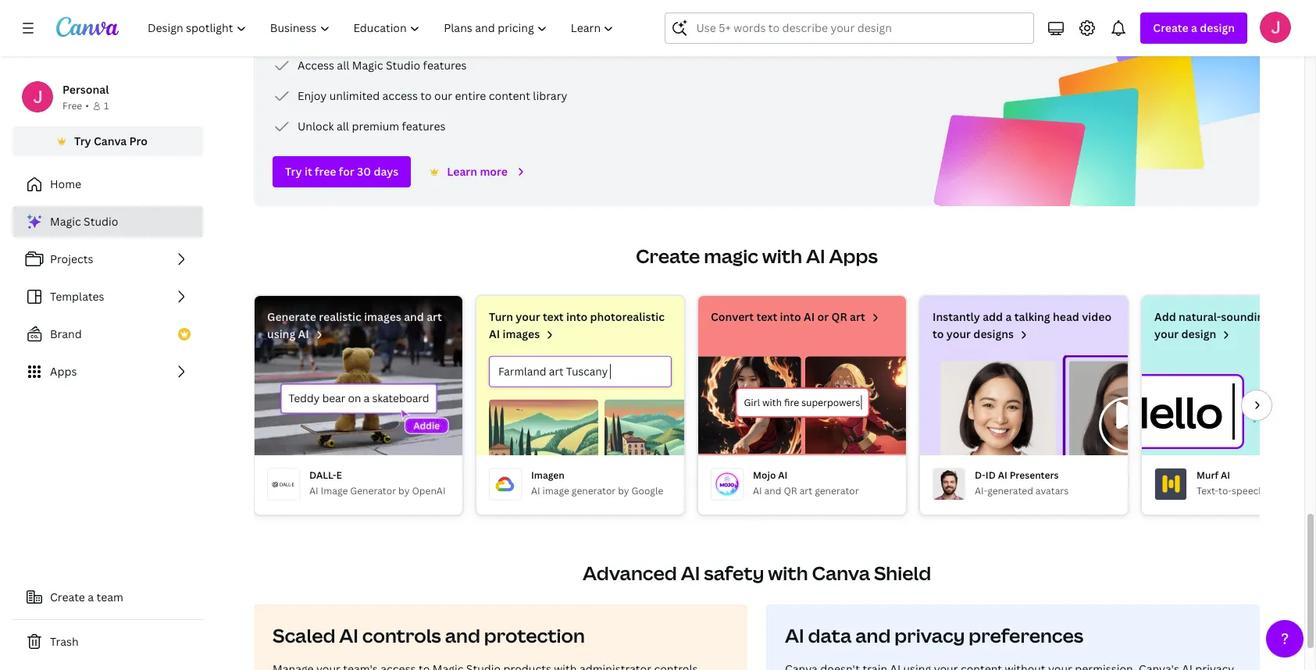Task type: describe. For each thing, give the bounding box(es) containing it.
mojo
[[753, 469, 776, 482]]

pro
[[129, 134, 148, 148]]

magic
[[704, 243, 759, 269]]

trash
[[50, 634, 79, 649]]

privacy
[[895, 623, 965, 649]]

design inside add natural-sounding voices to your design
[[1182, 327, 1217, 341]]

try for try it free for 30 days
[[285, 164, 302, 179]]

gener
[[1293, 484, 1317, 498]]

head
[[1053, 309, 1080, 324]]

learn
[[447, 164, 477, 179]]

2 text from the left
[[757, 309, 778, 324]]

images inside turn your text into photorealistic ai images
[[503, 327, 540, 341]]

by inside imagen ai image generator by google
[[618, 484, 630, 498]]

to inside list
[[421, 88, 432, 103]]

all for unlock
[[337, 119, 349, 134]]

turn
[[489, 309, 513, 324]]

e
[[336, 469, 342, 482]]

shield
[[874, 560, 931, 586]]

create for create a design
[[1154, 20, 1189, 35]]

voices
[[1273, 309, 1307, 324]]

0 vertical spatial studio
[[386, 58, 421, 73]]

•
[[85, 99, 89, 113]]

art inside mojo ai ai and qr art generator
[[800, 484, 813, 498]]

enjoy unlimited access to our entire content library
[[298, 88, 568, 103]]

try it free for 30 days
[[285, 164, 399, 179]]

to-
[[1219, 484, 1232, 498]]

ai-
[[975, 484, 988, 498]]

protection
[[484, 623, 585, 649]]

more
[[480, 164, 508, 179]]

1 horizontal spatial qr
[[832, 309, 848, 324]]

home
[[50, 177, 81, 191]]

1 vertical spatial features
[[402, 119, 446, 134]]

brand link
[[13, 319, 203, 350]]

and right data
[[856, 623, 891, 649]]

free
[[63, 99, 82, 113]]

list containing magic studio
[[13, 206, 203, 388]]

murf
[[1197, 469, 1219, 482]]

1
[[104, 99, 109, 113]]

and for qr
[[765, 484, 782, 498]]

ai inside imagen ai image generator by google
[[531, 484, 540, 498]]

google
[[632, 484, 664, 498]]

list containing access all magic studio features
[[273, 56, 568, 136]]

using
[[267, 327, 296, 341]]

photorealistic
[[590, 309, 665, 324]]

dall-e ai image generator by openai
[[309, 469, 446, 498]]

library
[[533, 88, 568, 103]]

free •
[[63, 99, 89, 113]]

projects link
[[13, 244, 203, 275]]

video
[[1082, 309, 1112, 324]]

ai data and privacy preferences
[[785, 623, 1084, 649]]

d-id ai presenters ai-generated avatars
[[975, 469, 1069, 498]]

apps link
[[13, 356, 203, 388]]

home link
[[13, 169, 203, 200]]

ai right scaled
[[339, 623, 359, 649]]

generator
[[350, 484, 396, 498]]

speech
[[1232, 484, 1265, 498]]

access
[[298, 58, 334, 73]]

create for create a team
[[50, 590, 85, 605]]

your inside add natural-sounding voices to your design
[[1155, 327, 1179, 341]]

qr inside mojo ai ai and qr art generator
[[784, 484, 798, 498]]

or
[[818, 309, 829, 324]]

1 vertical spatial apps
[[50, 364, 77, 379]]

convert
[[711, 309, 754, 324]]

text-
[[1197, 484, 1219, 498]]

safety
[[704, 560, 764, 586]]

imagen ai image generator by google
[[531, 469, 664, 498]]

instantly
[[933, 309, 980, 324]]

by inside dall-e ai image generator by openai
[[399, 484, 410, 498]]

0 vertical spatial features
[[423, 58, 467, 73]]

murf ai text-to-speech voice gener
[[1197, 469, 1317, 498]]

our
[[434, 88, 452, 103]]

generated
[[988, 484, 1034, 498]]

image
[[543, 484, 570, 498]]

designs
[[974, 327, 1014, 341]]

30
[[357, 164, 371, 179]]

d-
[[975, 469, 986, 482]]

all for access
[[337, 58, 350, 73]]

design inside dropdown button
[[1200, 20, 1235, 35]]

dall-
[[309, 469, 336, 482]]

id
[[986, 469, 996, 482]]

learn more button
[[422, 157, 531, 184]]

0 vertical spatial magic
[[352, 58, 383, 73]]

trash link
[[13, 627, 203, 658]]

generator inside mojo ai ai and qr art generator
[[815, 484, 859, 498]]

natural-
[[1179, 309, 1222, 324]]

mojo ai ai and qr art generator
[[753, 469, 859, 498]]

presenters
[[1010, 469, 1059, 482]]

ai inside the d-id ai presenters ai-generated avatars
[[998, 469, 1008, 482]]

access all magic studio features
[[298, 58, 467, 73]]

try for try canva pro
[[74, 134, 91, 148]]

unlimited
[[330, 88, 380, 103]]

your inside turn your text into photorealistic ai images
[[516, 309, 540, 324]]

ai left safety
[[681, 560, 700, 586]]

preferences
[[969, 623, 1084, 649]]

add
[[1155, 309, 1176, 324]]

ai inside turn your text into photorealistic ai images
[[489, 327, 500, 341]]

a inside instantly add a talking head video to your designs
[[1006, 309, 1012, 324]]

0 vertical spatial apps
[[829, 243, 878, 269]]

text inside turn your text into photorealistic ai images
[[543, 309, 564, 324]]

ai right mojo
[[778, 469, 788, 482]]

scaled
[[273, 623, 335, 649]]



Task type: vqa. For each thing, say whether or not it's contained in the screenshot.


Task type: locate. For each thing, give the bounding box(es) containing it.
with right safety
[[768, 560, 808, 586]]

Search search field
[[697, 13, 1004, 43]]

to right the voices
[[1310, 309, 1317, 324]]

qr
[[832, 309, 848, 324], [784, 484, 798, 498]]

brand
[[50, 327, 82, 341]]

and down mojo
[[765, 484, 782, 498]]

2 horizontal spatial your
[[1155, 327, 1179, 341]]

1 horizontal spatial create
[[636, 243, 700, 269]]

turn your text into photorealistic ai images
[[489, 309, 665, 341]]

1 by from the left
[[399, 484, 410, 498]]

projects
[[50, 252, 93, 266]]

a for design
[[1192, 20, 1198, 35]]

create a design button
[[1141, 13, 1248, 44]]

your down add
[[1155, 327, 1179, 341]]

entire
[[455, 88, 486, 103]]

2 into from the left
[[780, 309, 801, 324]]

1 vertical spatial with
[[768, 560, 808, 586]]

avatars
[[1036, 484, 1069, 498]]

all right 'access'
[[337, 58, 350, 73]]

all
[[337, 58, 350, 73], [337, 119, 349, 134]]

1 vertical spatial qr
[[784, 484, 798, 498]]

1 vertical spatial canva
[[812, 560, 870, 586]]

0 vertical spatial a
[[1192, 20, 1198, 35]]

generate
[[267, 309, 316, 324]]

images right realistic
[[364, 309, 401, 324]]

james peterson image
[[1260, 12, 1292, 43]]

0 vertical spatial all
[[337, 58, 350, 73]]

voice
[[1267, 484, 1291, 498]]

1 horizontal spatial a
[[1006, 309, 1012, 324]]

ai down turn on the left top of page
[[489, 327, 500, 341]]

by
[[399, 484, 410, 498], [618, 484, 630, 498]]

create magic with ai apps
[[636, 243, 878, 269]]

1 horizontal spatial studio
[[386, 58, 421, 73]]

free
[[315, 164, 336, 179]]

1 horizontal spatial text
[[757, 309, 778, 324]]

2 vertical spatial to
[[933, 327, 944, 341]]

apps
[[829, 243, 878, 269], [50, 364, 77, 379]]

1 horizontal spatial list
[[273, 56, 568, 136]]

by left google
[[618, 484, 630, 498]]

design left james peterson image
[[1200, 20, 1235, 35]]

1 generator from the left
[[572, 484, 616, 498]]

1 vertical spatial to
[[1310, 309, 1317, 324]]

and inside "generate realistic images and art using ai"
[[404, 309, 424, 324]]

0 horizontal spatial images
[[364, 309, 401, 324]]

advanced ai safety with canva shield
[[583, 560, 931, 586]]

ai down dall-
[[309, 484, 319, 498]]

to down instantly
[[933, 327, 944, 341]]

top level navigation element
[[138, 13, 628, 44]]

text right convert at the right top of the page
[[757, 309, 778, 324]]

it
[[305, 164, 312, 179]]

ai up or
[[806, 243, 826, 269]]

generate realistic images and art using ai
[[267, 309, 442, 341]]

0 vertical spatial with
[[762, 243, 802, 269]]

0 vertical spatial images
[[364, 309, 401, 324]]

generator inside imagen ai image generator by google
[[572, 484, 616, 498]]

0 horizontal spatial canva
[[94, 134, 127, 148]]

0 horizontal spatial list
[[13, 206, 203, 388]]

magic studio
[[50, 214, 118, 229]]

1 vertical spatial all
[[337, 119, 349, 134]]

0 horizontal spatial art
[[427, 309, 442, 324]]

images
[[364, 309, 401, 324], [503, 327, 540, 341]]

your
[[516, 309, 540, 324], [947, 327, 971, 341], [1155, 327, 1179, 341]]

and
[[404, 309, 424, 324], [765, 484, 782, 498], [445, 623, 480, 649], [856, 623, 891, 649]]

1 horizontal spatial generator
[[815, 484, 859, 498]]

0 horizontal spatial try
[[74, 134, 91, 148]]

enjoy
[[298, 88, 327, 103]]

scaled ai controls and protection
[[273, 623, 585, 649]]

1 horizontal spatial try
[[285, 164, 302, 179]]

a inside dropdown button
[[1192, 20, 1198, 35]]

1 vertical spatial try
[[285, 164, 302, 179]]

0 vertical spatial try
[[74, 134, 91, 148]]

to
[[421, 88, 432, 103], [1310, 309, 1317, 324], [933, 327, 944, 341]]

create inside dropdown button
[[1154, 20, 1189, 35]]

realistic
[[319, 309, 362, 324]]

0 vertical spatial list
[[273, 56, 568, 136]]

1 vertical spatial magic
[[50, 214, 81, 229]]

advanced
[[583, 560, 677, 586]]

design
[[1200, 20, 1235, 35], [1182, 327, 1217, 341]]

a
[[1192, 20, 1198, 35], [1006, 309, 1012, 324], [88, 590, 94, 605]]

1 vertical spatial images
[[503, 327, 540, 341]]

a for team
[[88, 590, 94, 605]]

try canva pro button
[[13, 127, 203, 156]]

try
[[74, 134, 91, 148], [285, 164, 302, 179]]

create inside button
[[50, 590, 85, 605]]

personal
[[63, 82, 109, 97]]

templates link
[[13, 281, 203, 313]]

templates
[[50, 289, 104, 304]]

premium
[[352, 119, 399, 134]]

content
[[489, 88, 530, 103]]

ai down imagen on the bottom left
[[531, 484, 540, 498]]

into inside turn your text into photorealistic ai images
[[566, 309, 588, 324]]

0 horizontal spatial your
[[516, 309, 540, 324]]

ai inside 'murf ai text-to-speech voice gener'
[[1221, 469, 1231, 482]]

and for art
[[404, 309, 424, 324]]

1 text from the left
[[543, 309, 564, 324]]

magic up unlimited
[[352, 58, 383, 73]]

ai
[[806, 243, 826, 269], [804, 309, 815, 324], [298, 327, 309, 341], [489, 327, 500, 341], [778, 469, 788, 482], [998, 469, 1008, 482], [1221, 469, 1231, 482], [309, 484, 319, 498], [531, 484, 540, 498], [753, 484, 762, 498], [681, 560, 700, 586], [339, 623, 359, 649], [785, 623, 804, 649]]

add
[[983, 309, 1003, 324]]

to inside add natural-sounding voices to your design
[[1310, 309, 1317, 324]]

magic studio link
[[13, 206, 203, 238]]

by left openai
[[399, 484, 410, 498]]

text right turn on the left top of page
[[543, 309, 564, 324]]

add natural-sounding voices to your design
[[1155, 309, 1317, 341]]

0 horizontal spatial studio
[[84, 214, 118, 229]]

ai right id
[[998, 469, 1008, 482]]

features up our
[[423, 58, 467, 73]]

try canva pro
[[74, 134, 148, 148]]

0 horizontal spatial magic
[[50, 214, 81, 229]]

0 horizontal spatial generator
[[572, 484, 616, 498]]

1 horizontal spatial images
[[503, 327, 540, 341]]

features down enjoy unlimited access to our entire content library at top
[[402, 119, 446, 134]]

studio up access
[[386, 58, 421, 73]]

ai left or
[[804, 309, 815, 324]]

generator
[[572, 484, 616, 498], [815, 484, 859, 498]]

2 vertical spatial create
[[50, 590, 85, 605]]

art inside "generate realistic images and art using ai"
[[427, 309, 442, 324]]

data
[[808, 623, 852, 649]]

0 horizontal spatial apps
[[50, 364, 77, 379]]

and inside mojo ai ai and qr art generator
[[765, 484, 782, 498]]

2 horizontal spatial to
[[1310, 309, 1317, 324]]

1 horizontal spatial art
[[800, 484, 813, 498]]

talking
[[1015, 309, 1051, 324]]

0 vertical spatial create
[[1154, 20, 1189, 35]]

1 horizontal spatial your
[[947, 327, 971, 341]]

to inside instantly add a talking head video to your designs
[[933, 327, 944, 341]]

1 vertical spatial list
[[13, 206, 203, 388]]

0 vertical spatial design
[[1200, 20, 1235, 35]]

into left photorealistic
[[566, 309, 588, 324]]

your inside instantly add a talking head video to your designs
[[947, 327, 971, 341]]

2 generator from the left
[[815, 484, 859, 498]]

controls
[[362, 623, 441, 649]]

None search field
[[665, 13, 1035, 44]]

0 horizontal spatial qr
[[784, 484, 798, 498]]

ai left data
[[785, 623, 804, 649]]

0 vertical spatial to
[[421, 88, 432, 103]]

1 horizontal spatial canva
[[812, 560, 870, 586]]

1 horizontal spatial into
[[780, 309, 801, 324]]

features
[[423, 58, 467, 73], [402, 119, 446, 134]]

1 vertical spatial a
[[1006, 309, 1012, 324]]

all right unlock
[[337, 119, 349, 134]]

2 horizontal spatial a
[[1192, 20, 1198, 35]]

0 horizontal spatial into
[[566, 309, 588, 324]]

1 horizontal spatial apps
[[829, 243, 878, 269]]

days
[[374, 164, 399, 179]]

imagen
[[531, 469, 565, 482]]

1 horizontal spatial magic
[[352, 58, 383, 73]]

2 horizontal spatial create
[[1154, 20, 1189, 35]]

team
[[97, 590, 123, 605]]

2 horizontal spatial art
[[850, 309, 866, 324]]

1 vertical spatial create
[[636, 243, 700, 269]]

a inside button
[[88, 590, 94, 605]]

your right turn on the left top of page
[[516, 309, 540, 324]]

canva left pro
[[94, 134, 127, 148]]

to left our
[[421, 88, 432, 103]]

your down instantly
[[947, 327, 971, 341]]

0 vertical spatial qr
[[832, 309, 848, 324]]

and right realistic
[[404, 309, 424, 324]]

ai inside dall-e ai image generator by openai
[[309, 484, 319, 498]]

images down turn on the left top of page
[[503, 327, 540, 341]]

magic down home
[[50, 214, 81, 229]]

list
[[273, 56, 568, 136], [13, 206, 203, 388]]

canva
[[94, 134, 127, 148], [812, 560, 870, 586]]

1 into from the left
[[566, 309, 588, 324]]

create a team button
[[13, 582, 203, 613]]

ai down generate
[[298, 327, 309, 341]]

create a team
[[50, 590, 123, 605]]

ai down mojo
[[753, 484, 762, 498]]

images inside "generate realistic images and art using ai"
[[364, 309, 401, 324]]

1 vertical spatial studio
[[84, 214, 118, 229]]

unlock
[[298, 119, 334, 134]]

2 vertical spatial a
[[88, 590, 94, 605]]

canva inside button
[[94, 134, 127, 148]]

1 vertical spatial design
[[1182, 327, 1217, 341]]

2 by from the left
[[618, 484, 630, 498]]

studio
[[386, 58, 421, 73], [84, 214, 118, 229]]

0 horizontal spatial text
[[543, 309, 564, 324]]

openai
[[412, 484, 446, 498]]

design down natural-
[[1182, 327, 1217, 341]]

create for create magic with ai apps
[[636, 243, 700, 269]]

create a design
[[1154, 20, 1235, 35]]

and for protection
[[445, 623, 480, 649]]

studio down home 'link'
[[84, 214, 118, 229]]

0 horizontal spatial create
[[50, 590, 85, 605]]

1 horizontal spatial by
[[618, 484, 630, 498]]

0 horizontal spatial a
[[88, 590, 94, 605]]

canva left shield
[[812, 560, 870, 586]]

unlock all premium features
[[298, 119, 446, 134]]

with
[[762, 243, 802, 269], [768, 560, 808, 586]]

text
[[543, 309, 564, 324], [757, 309, 778, 324]]

into
[[566, 309, 588, 324], [780, 309, 801, 324]]

ai up to-
[[1221, 469, 1231, 482]]

with right magic on the right top
[[762, 243, 802, 269]]

convert text into ai or qr art
[[711, 309, 866, 324]]

for
[[339, 164, 355, 179]]

and right controls
[[445, 623, 480, 649]]

0 horizontal spatial to
[[421, 88, 432, 103]]

0 vertical spatial canva
[[94, 134, 127, 148]]

0 horizontal spatial by
[[399, 484, 410, 498]]

access
[[382, 88, 418, 103]]

try down the •
[[74, 134, 91, 148]]

try it free for 30 days button
[[273, 156, 411, 188]]

ai inside "generate realistic images and art using ai"
[[298, 327, 309, 341]]

try left it at the top left of the page
[[285, 164, 302, 179]]

1 horizontal spatial to
[[933, 327, 944, 341]]

into left or
[[780, 309, 801, 324]]



